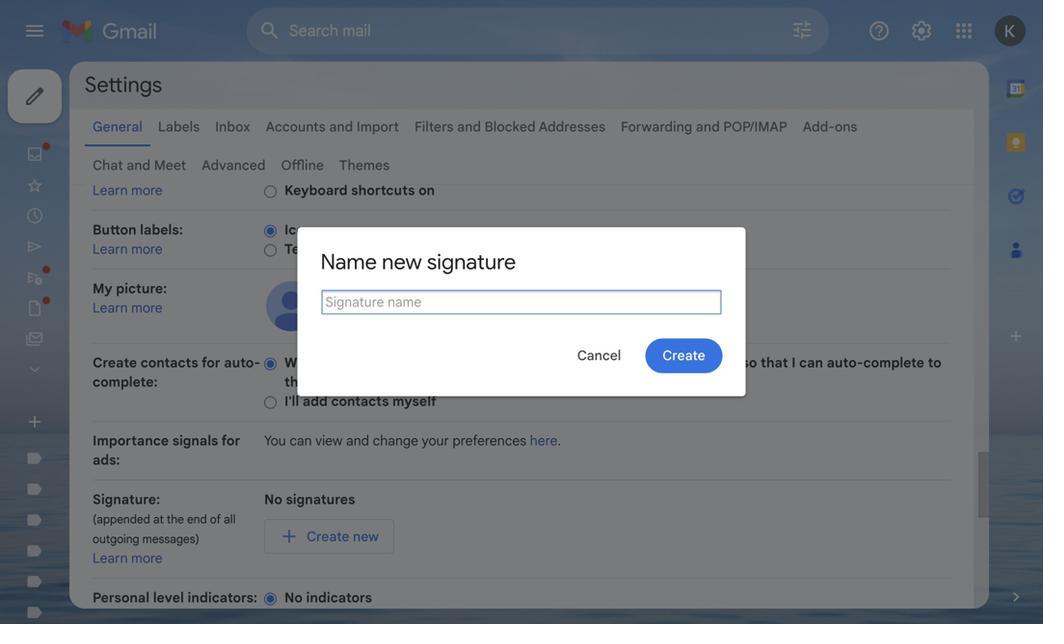 Task type: describe. For each thing, give the bounding box(es) containing it.
text
[[284, 241, 313, 258]]

name new signature
[[321, 249, 516, 276]]

and for forwarding
[[696, 119, 720, 135]]

meet
[[154, 157, 186, 174]]

button labels: learn more
[[93, 222, 183, 258]]

outgoing
[[93, 533, 139, 547]]

my
[[93, 281, 113, 298]]

my picture: learn more
[[93, 281, 167, 317]]

send
[[333, 355, 365, 372]]

new inside dialog
[[382, 249, 422, 276]]

me
[[570, 308, 589, 325]]

learn inside button labels: learn more
[[93, 241, 128, 258]]

forwarding and pop/imap
[[621, 119, 788, 135]]

create contacts for auto- complete:
[[93, 355, 261, 391]]

so
[[742, 355, 757, 372]]

signature
[[427, 249, 516, 276]]

0 horizontal spatial you
[[264, 433, 286, 450]]

and right view in the left of the page
[[346, 433, 369, 450]]

keyboard
[[284, 182, 348, 199]]

i'll add contacts myself
[[284, 393, 437, 410]]

learn inside my picture: learn more
[[93, 300, 128, 317]]

on
[[419, 182, 435, 199]]

When I send a message to a new person, add them to Other Contacts so that I can auto-complete to them next time radio
[[264, 357, 277, 372]]

no indicators
[[284, 590, 372, 607]]

the
[[167, 513, 184, 528]]

inbox
[[215, 119, 250, 135]]

No indicators radio
[[264, 592, 277, 607]]

2 i from the left
[[792, 355, 796, 372]]

signature: (appended at the end of all outgoing messages) learn more
[[93, 492, 236, 568]]

general link
[[93, 119, 143, 135]]

auto- inside create contacts for auto- complete:
[[224, 355, 261, 372]]

1 google from the left
[[368, 288, 412, 305]]

inbox link
[[215, 119, 250, 135]]

0 horizontal spatial add
[[303, 393, 328, 410]]

signature:
[[93, 492, 160, 509]]

your google profile picture is visible across google services. you can change your picture in about me .
[[338, 288, 705, 325]]

1 to from the left
[[442, 355, 456, 372]]

labels
[[158, 119, 200, 135]]

here
[[530, 433, 558, 450]]

search mail image
[[253, 14, 287, 48]]

in
[[515, 308, 526, 325]]

labels link
[[158, 119, 200, 135]]

you can view and change your preferences here .
[[264, 433, 561, 450]]

contacts inside create contacts for auto- complete:
[[141, 355, 198, 372]]

2 learn more link from the top
[[93, 241, 163, 258]]

shortcuts
[[351, 182, 415, 199]]

keyboard shortcuts on
[[284, 182, 435, 199]]

2 to from the left
[[620, 355, 634, 372]]

accounts and import
[[266, 119, 399, 135]]

other
[[637, 355, 675, 372]]

preferences
[[453, 433, 527, 450]]

message
[[380, 355, 439, 372]]

advanced
[[202, 157, 266, 174]]

name new signature heading
[[321, 249, 516, 276]]

forwarding
[[621, 119, 693, 135]]

auto- inside when i send a message to a new person, add them to other contacts so that i can auto-complete to them next time
[[827, 355, 864, 372]]

services.
[[651, 288, 705, 305]]

2 a from the left
[[459, 355, 467, 372]]

offline link
[[281, 157, 324, 174]]

more inside signature: (appended at the end of all outgoing messages) learn more
[[131, 551, 163, 568]]

filters and blocked addresses
[[415, 119, 606, 135]]

chat and meet link
[[93, 157, 186, 174]]

Keyboard shortcuts on radio
[[264, 185, 277, 199]]

themes
[[339, 157, 390, 174]]

signatures
[[286, 492, 355, 509]]

can inside your google profile picture is visible across google services. you can change your picture in about me .
[[363, 308, 385, 325]]

create
[[93, 355, 137, 372]]

name
[[321, 249, 377, 276]]

profile
[[416, 288, 455, 305]]

person,
[[501, 355, 551, 372]]

blocked
[[485, 119, 536, 135]]

add-ons
[[803, 119, 858, 135]]

name new signature dialog
[[298, 228, 746, 397]]

can inside when i send a message to a new person, add them to other contacts so that i can auto-complete to them next time
[[799, 355, 824, 372]]

addresses
[[539, 119, 606, 135]]

end
[[187, 513, 207, 528]]

general
[[93, 119, 143, 135]]

complete:
[[93, 374, 158, 391]]

view
[[316, 433, 343, 450]]

new inside when i send a message to a new person, add them to other contacts so that i can auto-complete to them next time
[[471, 355, 498, 372]]

import
[[357, 119, 399, 135]]

time
[[355, 374, 384, 391]]

no for no indicators
[[284, 590, 303, 607]]

forwarding and pop/imap link
[[621, 119, 788, 135]]

of
[[210, 513, 221, 528]]

add-
[[803, 119, 835, 135]]

myself
[[393, 393, 437, 410]]

here link
[[530, 433, 558, 450]]

3 learn more link from the top
[[93, 300, 163, 317]]

personal level indicators:
[[93, 590, 258, 607]]

more inside my picture: learn more
[[131, 300, 163, 317]]

Signature name text field
[[322, 290, 722, 315]]

1 a from the left
[[369, 355, 377, 372]]

offline
[[281, 157, 324, 174]]

more inside button labels: learn more
[[131, 241, 163, 258]]

1 learn from the top
[[93, 182, 128, 199]]

1 vertical spatial change
[[373, 433, 418, 450]]



Task type: locate. For each thing, give the bounding box(es) containing it.
more down labels:
[[131, 241, 163, 258]]

to right complete
[[928, 355, 942, 372]]

for
[[202, 355, 221, 372], [221, 433, 240, 450]]

your down profile
[[438, 308, 465, 325]]

can down your
[[363, 308, 385, 325]]

you down your
[[338, 308, 359, 325]]

new left person,
[[471, 355, 498, 372]]

2 horizontal spatial can
[[799, 355, 824, 372]]

1 horizontal spatial no
[[284, 590, 303, 607]]

navigation
[[0, 62, 231, 625]]

you inside your google profile picture is visible across google services. you can change your picture in about me .
[[338, 308, 359, 325]]

no right no indicators radio
[[284, 590, 303, 607]]

. right preferences
[[558, 433, 561, 450]]

learn
[[93, 182, 128, 199], [93, 241, 128, 258], [93, 300, 128, 317], [93, 551, 128, 568]]

and left import
[[329, 119, 353, 135]]

1 more from the top
[[131, 182, 163, 199]]

to right message
[[442, 355, 456, 372]]

0 horizontal spatial them
[[284, 374, 319, 391]]

i
[[326, 355, 330, 372], [792, 355, 796, 372]]

for inside 'importance signals for ads:'
[[221, 433, 240, 450]]

learn more link down picture: on the left top
[[93, 300, 163, 317]]

None search field
[[247, 8, 829, 54]]

level
[[153, 590, 184, 607]]

1 learn more link from the top
[[93, 182, 163, 199]]

is
[[505, 288, 514, 305]]

icons
[[284, 222, 320, 239]]

learn down button
[[93, 241, 128, 258]]

filters
[[415, 119, 454, 135]]

0 horizontal spatial google
[[368, 288, 412, 305]]

learn more
[[93, 182, 163, 199]]

1 vertical spatial them
[[284, 374, 319, 391]]

0 horizontal spatial no
[[264, 492, 282, 509]]

1 horizontal spatial them
[[583, 355, 617, 372]]

. inside your google profile picture is visible across google services. you can change your picture in about me .
[[589, 308, 592, 325]]

ads:
[[93, 452, 120, 469]]

at
[[153, 513, 164, 528]]

no
[[264, 492, 282, 509], [284, 590, 303, 607]]

1 horizontal spatial new
[[471, 355, 498, 372]]

for for contacts
[[202, 355, 221, 372]]

1 horizontal spatial add
[[554, 355, 579, 372]]

0 vertical spatial picture
[[458, 288, 501, 305]]

contacts up complete:
[[141, 355, 198, 372]]

no left signatures
[[264, 492, 282, 509]]

change down profile
[[389, 308, 434, 325]]

0 horizontal spatial contacts
[[141, 355, 198, 372]]

settings image
[[910, 19, 933, 42]]

1 horizontal spatial i
[[792, 355, 796, 372]]

i right that
[[792, 355, 796, 372]]

pop/imap
[[724, 119, 788, 135]]

to
[[442, 355, 456, 372], [620, 355, 634, 372], [928, 355, 942, 372]]

more down picture: on the left top
[[131, 300, 163, 317]]

4 learn from the top
[[93, 551, 128, 568]]

filters and blocked addresses link
[[415, 119, 606, 135]]

accounts and import link
[[266, 119, 399, 135]]

0 vertical spatial them
[[583, 355, 617, 372]]

for left 'when i send a message to a new person, add them to other contacts so that i can auto-complete to them next time' option
[[202, 355, 221, 372]]

3 more from the top
[[131, 300, 163, 317]]

your inside your google profile picture is visible across google services. you can change your picture in about me .
[[438, 308, 465, 325]]

new
[[382, 249, 422, 276], [471, 355, 498, 372]]

picture down the is on the left top
[[469, 308, 512, 325]]

a up the time
[[369, 355, 377, 372]]

0 horizontal spatial new
[[382, 249, 422, 276]]

add right person,
[[554, 355, 579, 372]]

i'll
[[284, 393, 299, 410]]

and for chat
[[127, 157, 151, 174]]

more down messages)
[[131, 551, 163, 568]]

add right the i'll
[[303, 393, 328, 410]]

add-ons link
[[803, 119, 858, 135]]

next
[[322, 374, 351, 391]]

about me link
[[529, 308, 589, 325]]

them down when
[[284, 374, 319, 391]]

1 vertical spatial .
[[558, 433, 561, 450]]

contacts down the time
[[331, 393, 389, 410]]

Text radio
[[264, 243, 277, 258]]

i up the next
[[326, 355, 330, 372]]

1 vertical spatial can
[[799, 355, 824, 372]]

1 horizontal spatial can
[[363, 308, 385, 325]]

your
[[438, 308, 465, 325], [422, 433, 449, 450]]

1 horizontal spatial to
[[620, 355, 634, 372]]

0 horizontal spatial .
[[558, 433, 561, 450]]

learn inside signature: (appended at the end of all outgoing messages) learn more
[[93, 551, 128, 568]]

picture image
[[264, 280, 318, 334]]

3 learn from the top
[[93, 300, 128, 317]]

and for filters
[[457, 119, 481, 135]]

learn down outgoing
[[93, 551, 128, 568]]

2 vertical spatial can
[[290, 433, 312, 450]]

0 vertical spatial your
[[438, 308, 465, 325]]

I'll add contacts myself radio
[[264, 396, 277, 410]]

personal
[[93, 590, 150, 607]]

messages)
[[142, 533, 199, 547]]

2 google from the left
[[603, 288, 647, 305]]

0 horizontal spatial a
[[369, 355, 377, 372]]

learn down my
[[93, 300, 128, 317]]

0 horizontal spatial for
[[202, 355, 221, 372]]

0 vertical spatial add
[[554, 355, 579, 372]]

0 vertical spatial change
[[389, 308, 434, 325]]

0 horizontal spatial can
[[290, 433, 312, 450]]

learn more link down outgoing
[[93, 551, 163, 568]]

1 vertical spatial new
[[471, 355, 498, 372]]

your
[[338, 288, 365, 305]]

2 more from the top
[[131, 241, 163, 258]]

importance
[[93, 433, 169, 450]]

chat
[[93, 157, 123, 174]]

0 vertical spatial for
[[202, 355, 221, 372]]

accounts
[[266, 119, 326, 135]]

. down the across at the top right of page
[[589, 308, 592, 325]]

1 vertical spatial picture
[[469, 308, 512, 325]]

no signatures
[[264, 492, 355, 509]]

0 vertical spatial you
[[338, 308, 359, 325]]

0 horizontal spatial to
[[442, 355, 456, 372]]

indicators
[[306, 590, 372, 607]]

1 vertical spatial for
[[221, 433, 240, 450]]

signals
[[172, 433, 218, 450]]

0 vertical spatial no
[[264, 492, 282, 509]]

tab list
[[989, 62, 1043, 555]]

learn more link
[[93, 182, 163, 199], [93, 241, 163, 258], [93, 300, 163, 317], [93, 551, 163, 568]]

can
[[363, 308, 385, 325], [799, 355, 824, 372], [290, 433, 312, 450]]

(appended
[[93, 513, 150, 528]]

1 vertical spatial your
[[422, 433, 449, 450]]

2 learn from the top
[[93, 241, 128, 258]]

1 auto- from the left
[[224, 355, 261, 372]]

google right the across at the top right of page
[[603, 288, 647, 305]]

1 vertical spatial you
[[264, 433, 286, 450]]

about
[[529, 308, 566, 325]]

0 horizontal spatial auto-
[[224, 355, 261, 372]]

for inside create contacts for auto- complete:
[[202, 355, 221, 372]]

0 vertical spatial can
[[363, 308, 385, 325]]

complete
[[864, 355, 925, 372]]

settings
[[85, 71, 162, 98]]

ons
[[835, 119, 858, 135]]

3 to from the left
[[928, 355, 942, 372]]

and left pop/imap
[[696, 119, 720, 135]]

learn more link down button
[[93, 241, 163, 258]]

and for accounts
[[329, 119, 353, 135]]

auto- right that
[[827, 355, 864, 372]]

2 auto- from the left
[[827, 355, 864, 372]]

advanced link
[[202, 157, 266, 174]]

contacts
[[679, 355, 739, 372]]

visible
[[518, 288, 556, 305]]

0 vertical spatial contacts
[[141, 355, 198, 372]]

0 vertical spatial new
[[382, 249, 422, 276]]

1 horizontal spatial for
[[221, 433, 240, 450]]

more down chat and meet
[[131, 182, 163, 199]]

google
[[368, 288, 412, 305], [603, 288, 647, 305]]

and right 'filters'
[[457, 119, 481, 135]]

indicators:
[[188, 590, 258, 607]]

1 horizontal spatial google
[[603, 288, 647, 305]]

to left other
[[620, 355, 634, 372]]

learn down chat
[[93, 182, 128, 199]]

and
[[329, 119, 353, 135], [457, 119, 481, 135], [696, 119, 720, 135], [127, 157, 151, 174], [346, 433, 369, 450]]

advanced search options image
[[783, 11, 822, 49]]

2 horizontal spatial to
[[928, 355, 942, 372]]

a right message
[[459, 355, 467, 372]]

for right signals at the bottom left of the page
[[221, 433, 240, 450]]

auto- left 'when i send a message to a new person, add them to other contacts so that i can auto-complete to them next time' option
[[224, 355, 261, 372]]

when i send a message to a new person, add them to other contacts so that i can auto-complete to them next time
[[284, 355, 942, 391]]

change down 'myself'
[[373, 433, 418, 450]]

picture
[[458, 288, 501, 305], [469, 308, 512, 325]]

4 learn more link from the top
[[93, 551, 163, 568]]

picture left the is on the left top
[[458, 288, 501, 305]]

picture:
[[116, 281, 167, 298]]

chat and meet
[[93, 157, 186, 174]]

you down i'll add contacts myself radio
[[264, 433, 286, 450]]

google right your
[[368, 288, 412, 305]]

1 horizontal spatial auto-
[[827, 355, 864, 372]]

1 vertical spatial no
[[284, 590, 303, 607]]

add inside when i send a message to a new person, add them to other contacts so that i can auto-complete to them next time
[[554, 355, 579, 372]]

1 horizontal spatial you
[[338, 308, 359, 325]]

when
[[284, 355, 322, 372]]

them
[[583, 355, 617, 372], [284, 374, 319, 391]]

new up profile
[[382, 249, 422, 276]]

change
[[389, 308, 434, 325], [373, 433, 418, 450]]

all
[[224, 513, 236, 528]]

Icons radio
[[264, 224, 277, 239]]

.
[[589, 308, 592, 325], [558, 433, 561, 450]]

1 horizontal spatial a
[[459, 355, 467, 372]]

1 horizontal spatial contacts
[[331, 393, 389, 410]]

and up the learn more
[[127, 157, 151, 174]]

add
[[554, 355, 579, 372], [303, 393, 328, 410]]

contacts
[[141, 355, 198, 372], [331, 393, 389, 410]]

1 vertical spatial add
[[303, 393, 328, 410]]

labels:
[[140, 222, 183, 239]]

learn more link down chat and meet link at the left top of the page
[[93, 182, 163, 199]]

1 i from the left
[[326, 355, 330, 372]]

1 horizontal spatial .
[[589, 308, 592, 325]]

0 horizontal spatial i
[[326, 355, 330, 372]]

1 vertical spatial contacts
[[331, 393, 389, 410]]

your down 'myself'
[[422, 433, 449, 450]]

can left view in the left of the page
[[290, 433, 312, 450]]

0 vertical spatial .
[[589, 308, 592, 325]]

change inside your google profile picture is visible across google services. you can change your picture in about me .
[[389, 308, 434, 325]]

no for no signatures
[[264, 492, 282, 509]]

across
[[559, 288, 600, 305]]

importance signals for ads:
[[93, 433, 240, 469]]

4 more from the top
[[131, 551, 163, 568]]

them down 'me'
[[583, 355, 617, 372]]

can right that
[[799, 355, 824, 372]]

for for signals
[[221, 433, 240, 450]]



Task type: vqa. For each thing, say whether or not it's contained in the screenshot.
day
no



